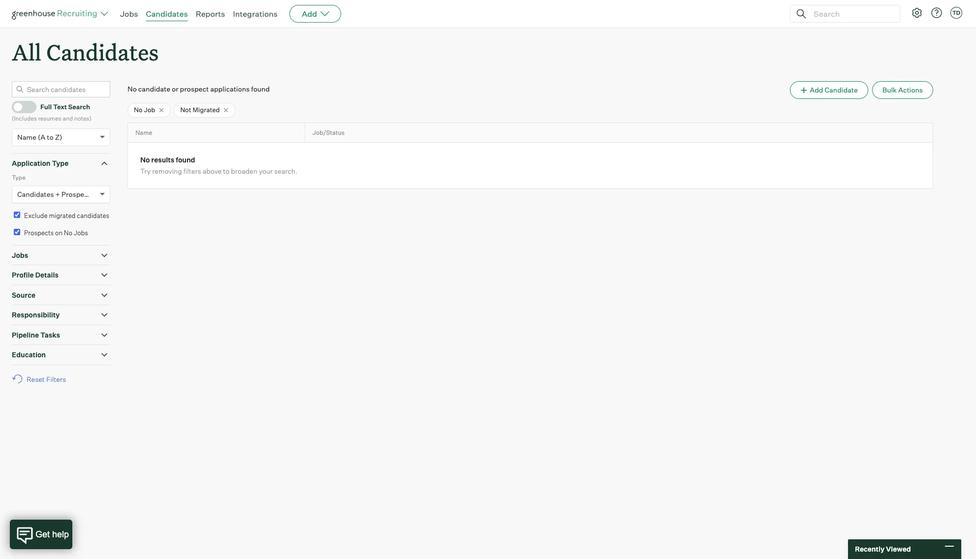 Task type: vqa. For each thing, say whether or not it's contained in the screenshot.
Open Jobs
no



Task type: locate. For each thing, give the bounding box(es) containing it.
0 vertical spatial jobs
[[120, 9, 138, 19]]

migrated
[[193, 106, 220, 114]]

type
[[52, 159, 69, 167], [12, 174, 26, 181]]

candidate
[[825, 86, 858, 94]]

1 horizontal spatial to
[[223, 167, 230, 175]]

no right "on"
[[64, 229, 72, 237]]

no for no results found try removing filters above to broaden your search.
[[140, 156, 150, 164]]

candidates right 'jobs' link
[[146, 9, 188, 19]]

0 vertical spatial found
[[251, 85, 270, 93]]

1 horizontal spatial prospects
[[61, 190, 94, 198]]

candidates link
[[146, 9, 188, 19]]

candidates
[[77, 212, 109, 219]]

application
[[12, 159, 50, 167]]

migrated
[[49, 212, 76, 219]]

name left (a
[[17, 133, 36, 141]]

no left candidate
[[127, 85, 137, 93]]

no inside no results found try removing filters above to broaden your search.
[[140, 156, 150, 164]]

type down application
[[12, 174, 26, 181]]

tasks
[[40, 331, 60, 339]]

0 horizontal spatial found
[[176, 156, 195, 164]]

td
[[952, 9, 960, 16]]

add
[[302, 9, 317, 19], [810, 86, 823, 94]]

candidates down 'jobs' link
[[46, 37, 159, 66]]

jobs left candidates link
[[120, 9, 138, 19]]

type down z)
[[52, 159, 69, 167]]

0 horizontal spatial add
[[302, 9, 317, 19]]

add inside "add" popup button
[[302, 9, 317, 19]]

1 vertical spatial found
[[176, 156, 195, 164]]

0 vertical spatial add
[[302, 9, 317, 19]]

0 horizontal spatial name
[[17, 133, 36, 141]]

prospects right +
[[61, 190, 94, 198]]

1 vertical spatial type
[[12, 174, 26, 181]]

found up "filters"
[[176, 156, 195, 164]]

pipeline
[[12, 331, 39, 339]]

add inside add candidate link
[[810, 86, 823, 94]]

0 vertical spatial to
[[47, 133, 53, 141]]

name for name (a to z)
[[17, 133, 36, 141]]

1 horizontal spatial jobs
[[74, 229, 88, 237]]

1 vertical spatial prospects
[[24, 229, 54, 237]]

name
[[135, 129, 152, 136], [17, 133, 36, 141]]

prospects inside type element
[[61, 190, 94, 198]]

0 horizontal spatial type
[[12, 174, 26, 181]]

1 horizontal spatial type
[[52, 159, 69, 167]]

no left 'job'
[[134, 106, 142, 114]]

on
[[55, 229, 63, 237]]

prospects
[[61, 190, 94, 198], [24, 229, 54, 237]]

2 vertical spatial jobs
[[12, 251, 28, 259]]

to
[[47, 133, 53, 141], [223, 167, 230, 175]]

job
[[144, 106, 155, 114]]

not
[[180, 106, 191, 114]]

all
[[12, 37, 41, 66]]

greenhouse recruiting image
[[12, 8, 100, 20]]

1 horizontal spatial name
[[135, 129, 152, 136]]

details
[[35, 271, 59, 279]]

recently
[[855, 545, 885, 553]]

candidates inside type element
[[17, 190, 54, 198]]

prospects down exclude
[[24, 229, 54, 237]]

0 vertical spatial prospects
[[61, 190, 94, 198]]

your
[[259, 167, 273, 175]]

reset
[[27, 375, 45, 383]]

found
[[251, 85, 270, 93], [176, 156, 195, 164]]

applications
[[210, 85, 250, 93]]

reset filters
[[27, 375, 66, 383]]

no
[[127, 85, 137, 93], [134, 106, 142, 114], [140, 156, 150, 164], [64, 229, 72, 237]]

1 vertical spatial add
[[810, 86, 823, 94]]

found right applications
[[251, 85, 270, 93]]

full text search (includes resumes and notes)
[[12, 103, 92, 122]]

0 vertical spatial candidates
[[146, 9, 188, 19]]

jobs
[[120, 9, 138, 19], [74, 229, 88, 237], [12, 251, 28, 259]]

to inside no results found try removing filters above to broaden your search.
[[223, 167, 230, 175]]

+
[[55, 190, 60, 198]]

to right "above" at the left of page
[[223, 167, 230, 175]]

actions
[[898, 86, 923, 94]]

candidates + prospects
[[17, 190, 94, 198]]

prospects on no jobs
[[24, 229, 88, 237]]

2 horizontal spatial jobs
[[120, 9, 138, 19]]

prospect
[[180, 85, 209, 93]]

1 vertical spatial to
[[223, 167, 230, 175]]

viewed
[[886, 545, 911, 553]]

bulk actions
[[882, 86, 923, 94]]

2 vertical spatial candidates
[[17, 190, 54, 198]]

1 horizontal spatial add
[[810, 86, 823, 94]]

candidates up exclude
[[17, 190, 54, 198]]

job/status
[[313, 129, 345, 136]]

bulk
[[882, 86, 897, 94]]

education
[[12, 351, 46, 359]]

found inside no results found try removing filters above to broaden your search.
[[176, 156, 195, 164]]

add button
[[289, 5, 341, 23]]

candidates
[[146, 9, 188, 19], [46, 37, 159, 66], [17, 190, 54, 198]]

all candidates
[[12, 37, 159, 66]]

no up try
[[140, 156, 150, 164]]

0 vertical spatial type
[[52, 159, 69, 167]]

jobs down candidates
[[74, 229, 88, 237]]

above
[[203, 167, 222, 175]]

resumes
[[38, 115, 61, 122]]

integrations
[[233, 9, 278, 19]]

jobs up profile
[[12, 251, 28, 259]]

add for add
[[302, 9, 317, 19]]

0 horizontal spatial jobs
[[12, 251, 28, 259]]

add candidate
[[810, 86, 858, 94]]

candidate
[[138, 85, 170, 93]]

name down no job
[[135, 129, 152, 136]]

to left z)
[[47, 133, 53, 141]]



Task type: describe. For each thing, give the bounding box(es) containing it.
source
[[12, 291, 35, 299]]

type element
[[12, 173, 110, 210]]

name for name
[[135, 129, 152, 136]]

(a
[[38, 133, 45, 141]]

1 vertical spatial candidates
[[46, 37, 159, 66]]

no candidate or prospect applications found
[[127, 85, 270, 93]]

Prospects on No Jobs checkbox
[[14, 229, 20, 235]]

broaden
[[231, 167, 257, 175]]

no for no job
[[134, 106, 142, 114]]

removing
[[152, 167, 182, 175]]

results
[[151, 156, 174, 164]]

name (a to z)
[[17, 133, 62, 141]]

reports link
[[196, 9, 225, 19]]

name (a to z) option
[[17, 133, 62, 141]]

reset filters button
[[12, 370, 71, 388]]

notes)
[[74, 115, 92, 122]]

candidates + prospects option
[[17, 190, 94, 198]]

td button
[[950, 7, 962, 19]]

0 horizontal spatial prospects
[[24, 229, 54, 237]]

search.
[[274, 167, 298, 175]]

jobs link
[[120, 9, 138, 19]]

integrations link
[[233, 9, 278, 19]]

td button
[[949, 5, 964, 21]]

search
[[68, 103, 90, 111]]

configure image
[[911, 7, 923, 19]]

checkmark image
[[16, 103, 24, 110]]

no results found try removing filters above to broaden your search.
[[140, 156, 298, 175]]

Search text field
[[811, 7, 891, 21]]

reports
[[196, 9, 225, 19]]

text
[[53, 103, 67, 111]]

filters
[[183, 167, 201, 175]]

pipeline tasks
[[12, 331, 60, 339]]

z)
[[55, 133, 62, 141]]

and
[[63, 115, 73, 122]]

full
[[40, 103, 52, 111]]

candidates for candidates + prospects
[[17, 190, 54, 198]]

Exclude migrated candidates checkbox
[[14, 212, 20, 218]]

responsibility
[[12, 311, 60, 319]]

bulk actions link
[[872, 81, 933, 99]]

add for add candidate
[[810, 86, 823, 94]]

candidates for candidates
[[146, 9, 188, 19]]

or
[[172, 85, 178, 93]]

try
[[140, 167, 151, 175]]

exclude
[[24, 212, 48, 219]]

0 horizontal spatial to
[[47, 133, 53, 141]]

not migrated
[[180, 106, 220, 114]]

Search candidates field
[[12, 81, 110, 98]]

1 horizontal spatial found
[[251, 85, 270, 93]]

1 vertical spatial jobs
[[74, 229, 88, 237]]

add candidate link
[[790, 81, 868, 99]]

filters
[[46, 375, 66, 383]]

(includes
[[12, 115, 37, 122]]

no job
[[134, 106, 155, 114]]

application type
[[12, 159, 69, 167]]

no for no candidate or prospect applications found
[[127, 85, 137, 93]]

profile
[[12, 271, 34, 279]]

exclude migrated candidates
[[24, 212, 109, 219]]

recently viewed
[[855, 545, 911, 553]]

profile details
[[12, 271, 59, 279]]

type inside type element
[[12, 174, 26, 181]]



